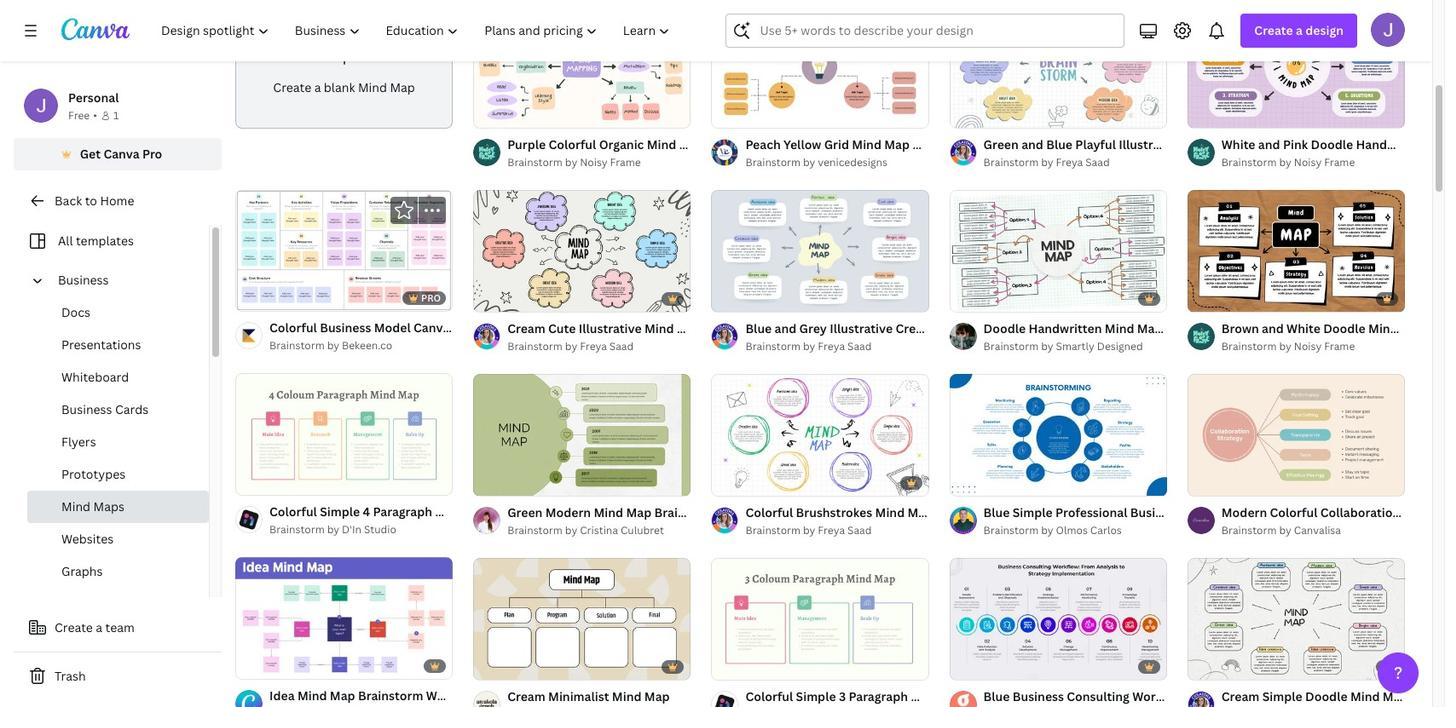 Task type: describe. For each thing, give the bounding box(es) containing it.
business cards
[[61, 402, 149, 418]]

1 for 1
[[113, 108, 119, 123]]

creative
[[896, 320, 945, 337]]

idea mind map brainstorm whiteboard in purple pink modern professional style image
[[235, 558, 453, 680]]

brainstorm inside modern colorful collaboration strateg brainstorm by canvalisa
[[1222, 523, 1277, 538]]

mind inside peach yellow grid mind map brainstorm brainstorm by venicedesigns
[[852, 136, 882, 153]]

create for create a blank mind map
[[273, 79, 311, 95]]

blank
[[324, 79, 355, 95]]

colorful business model canvas strategic planning brainstorm brainstorm by bekeen.co
[[269, 320, 632, 353]]

cream for cream cute illustrative mind map brainstorm brainstorm by freya saad
[[508, 320, 545, 337]]

home
[[100, 193, 134, 209]]

map inside 'blue and grey illustrative creative mind map brainstorm by freya saad'
[[980, 320, 1005, 337]]

peach yellow grid mind map brainstorm image
[[711, 6, 929, 128]]

4
[[363, 504, 370, 520]]

colorful brushstrokes mind map brainstorm link
[[746, 504, 1001, 522]]

brainstorm by cristina culubret link
[[508, 522, 691, 540]]

create a blank mind map element
[[235, 6, 453, 128]]

colorful simple 3 paragraph mind map brainstorms
[[746, 689, 1043, 705]]

freya inside colorful brushstrokes mind map brainstorm brainstorm by freya saad
[[818, 523, 845, 538]]

by inside green and blue playful illustrative mind map brainstorm by freya saad
[[1041, 155, 1054, 170]]

modern colorful collaboration strategy diagram brainstorm image
[[1188, 374, 1405, 496]]

map inside green modern mind map brainstorm brainstorm by cristina culubret
[[626, 505, 652, 521]]

of
[[969, 291, 978, 304]]

planning
[[514, 320, 564, 336]]

designed
[[1097, 339, 1143, 354]]

cards
[[115, 402, 149, 418]]

brown
[[1222, 320, 1259, 337]]

1 for 1 of 2
[[961, 291, 966, 304]]

frame for doodle
[[1324, 155, 1355, 170]]

purple colorful organic mind map brainstorm link
[[508, 135, 773, 154]]

brainstorm by canvalisa link
[[1222, 522, 1405, 540]]

freya inside 'blue and grey illustrative creative mind map brainstorm by freya saad'
[[818, 339, 845, 354]]

handwritten inside doodle handwritten mind map brainstorm brainstorm by smartly designed
[[1029, 320, 1102, 337]]

map inside cream cute illustrative mind map brainstorm brainstorm by freya saad
[[677, 320, 702, 337]]

1 of 2
[[961, 291, 986, 304]]

personal
[[68, 90, 119, 106]]

map inside green and blue playful illustrative mind map brainstorm by freya saad
[[1217, 136, 1243, 153]]

blue business consulting workflow mind map
[[984, 689, 1248, 705]]

brainstorm by noisy frame link for organic
[[508, 154, 691, 171]]

saad inside 'blue and grey illustrative creative mind map brainstorm by freya saad'
[[848, 339, 872, 354]]

to
[[85, 193, 97, 209]]

brainstorm by freya saad link for grey
[[746, 338, 929, 355]]

colorful for colorful brushstrokes mind map brainstorm brainstorm by freya saad
[[746, 505, 793, 521]]

brainstorms for colorful simple 3 paragraph mind map brainstorms
[[972, 689, 1043, 705]]

venicedesigns
[[818, 155, 888, 170]]

get canva pro
[[80, 146, 162, 162]]

brains
[[1411, 689, 1445, 705]]

blue and grey illustrative creative mind map brainstorm by freya saad
[[746, 320, 1005, 354]]

canvas
[[414, 320, 456, 336]]

create a design
[[1255, 22, 1344, 38]]

back
[[55, 193, 82, 209]]

modern colorful collaboration strateg link
[[1222, 504, 1445, 522]]

purple colorful organic mind map brainstorm brainstorm by noisy frame
[[508, 136, 773, 170]]

brainstorm inside the brown and white doodle mind map bra brainstorm by noisy frame
[[1222, 339, 1277, 354]]

by inside blue simple professional business brainstorm brainstorm by olmos carlos
[[1041, 523, 1054, 538]]

cream cute illustrative mind map brainstorm image
[[473, 190, 691, 312]]

canva
[[103, 146, 140, 162]]

by inside modern colorful collaboration strateg brainstorm by canvalisa
[[1279, 523, 1292, 538]]

brainstorms for colorful simple 4 paragraph mind map brainstorms brainstorm by d'in studio
[[496, 504, 567, 520]]

graphs link
[[27, 556, 209, 588]]

back to home
[[55, 193, 134, 209]]

mind inside 'purple colorful organic mind map brainstorm brainstorm by noisy frame'
[[647, 136, 676, 153]]

cream for cream simple doodle mind map brains
[[1222, 689, 1260, 705]]

create for create a team
[[55, 620, 93, 636]]

green and blue playful illustrative mind map link
[[984, 135, 1243, 154]]

presentations link
[[27, 329, 209, 362]]

blue for blue and grey illustrative creative mind map brainstorm by freya saad
[[746, 320, 772, 337]]

map inside the colorful simple 4 paragraph mind map brainstorms brainstorm by d'in studio
[[468, 504, 493, 520]]

1 of 2 link
[[950, 190, 1167, 312]]

canvalisa
[[1294, 523, 1341, 538]]

by inside 'purple colorful organic mind map brainstorm brainstorm by noisy frame'
[[565, 155, 577, 170]]

illustrative inside green and blue playful illustrative mind map brainstorm by freya saad
[[1119, 136, 1182, 153]]

paragraph for 4
[[373, 504, 432, 520]]

white and pink doodle handwritten mind map brainstorm image
[[1188, 6, 1405, 128]]

brainstorm by noisy frame link for pink
[[1222, 154, 1405, 171]]

brown and white doodle mind map bra brainstorm by noisy frame
[[1222, 320, 1445, 354]]

colorful for colorful simple 4 paragraph mind map brainstorms brainstorm by d'in studio
[[269, 504, 317, 520]]

brainstorm by freya saad link for illustrative
[[508, 338, 691, 355]]

by inside the brown and white doodle mind map bra brainstorm by noisy frame
[[1279, 339, 1292, 354]]

cream cute illustrative mind map brainstorm brainstorm by freya saad
[[508, 320, 770, 354]]

back to home link
[[14, 184, 222, 218]]

design
[[1306, 22, 1344, 38]]

doodle handwritten mind map brainstorm image
[[950, 190, 1167, 312]]

blue and grey illustrative creative mind map link
[[746, 320, 1005, 338]]

brainstorm by olmos carlos link
[[984, 522, 1167, 540]]

colorful brushstrokes mind map brainstorm brainstorm by freya saad
[[746, 505, 1001, 538]]

professional
[[1056, 505, 1128, 521]]

simple for 3
[[796, 689, 836, 705]]

and for blue
[[775, 320, 797, 337]]

studio
[[364, 523, 396, 537]]

brainstorm by freya saad link for blue
[[984, 154, 1167, 171]]

flyers
[[61, 434, 96, 450]]

yellow
[[784, 136, 821, 153]]

map inside 'purple colorful organic mind map brainstorm brainstorm by noisy frame'
[[679, 136, 705, 153]]

white inside white and pink doodle handwritten mi brainstorm by noisy frame
[[1222, 136, 1256, 153]]

get canva pro button
[[14, 138, 222, 171]]

templates
[[76, 233, 134, 249]]

minimalist
[[548, 689, 609, 705]]

white and pink doodle handwritten mi brainstorm by noisy frame
[[1222, 136, 1445, 170]]

handwritten inside white and pink doodle handwritten mi brainstorm by noisy frame
[[1356, 136, 1429, 153]]

blue for blue business consulting workflow mind map
[[984, 689, 1010, 705]]

white and pink doodle handwritten mi link
[[1222, 135, 1445, 154]]

blue and grey illustrative creative mind map image
[[711, 190, 929, 312]]

and for brown
[[1262, 320, 1284, 337]]

cream simple doodle mind map brainstorm image
[[1188, 558, 1405, 680]]

whiteboard link
[[27, 362, 209, 394]]

mind inside cream cute illustrative mind map brainstorm brainstorm by freya saad
[[645, 320, 674, 337]]

brainstorm by venicedesigns link
[[746, 154, 929, 171]]

peach yellow grid mind map brainstorm link
[[746, 135, 978, 154]]

mind maps
[[61, 499, 124, 515]]

simple for doodle
[[1263, 689, 1303, 705]]

jacob simon image
[[1371, 13, 1405, 47]]

smartly
[[1056, 339, 1095, 354]]

cream simple doodle mind map brains
[[1222, 689, 1445, 705]]

create a team
[[55, 620, 135, 636]]

frame for mind
[[610, 155, 641, 170]]

noisy for organic
[[580, 155, 608, 170]]

create a blank mind map link
[[235, 6, 453, 128]]

docs link
[[27, 297, 209, 329]]

paragraph for 3
[[849, 689, 908, 705]]

colorful for colorful business model canvas strategic planning brainstorm brainstorm by bekeen.co
[[269, 320, 317, 336]]

freya inside cream cute illustrative mind map brainstorm brainstorm by freya saad
[[580, 339, 607, 354]]

cream minimalist mind map link
[[508, 688, 670, 707]]

strategic
[[458, 320, 511, 336]]

purple colorful organic mind map brainstorm image
[[473, 6, 691, 128]]

colorful brushstrokes mind map brainstorm image
[[711, 374, 929, 496]]

peach yellow grid mind map brainstorm brainstorm by venicedesigns
[[746, 136, 978, 170]]

mind inside green modern mind map brainstorm brainstorm by cristina culubret
[[594, 505, 623, 521]]

mind inside the colorful simple 4 paragraph mind map brainstorms brainstorm by d'in studio
[[435, 504, 465, 520]]

blue business consulting workflow mind map image
[[950, 558, 1167, 680]]

team
[[105, 620, 135, 636]]

grey
[[799, 320, 827, 337]]

saad inside colorful brushstrokes mind map brainstorm brainstorm by freya saad
[[848, 523, 872, 538]]

business cards link
[[27, 394, 209, 426]]

doodle handwritten mind map brainstorm brainstorm by smartly designed
[[984, 320, 1231, 354]]

map inside doodle handwritten mind map brainstorm brainstorm by smartly designed
[[1137, 320, 1163, 337]]

doodle inside the brown and white doodle mind map bra brainstorm by noisy frame
[[1323, 320, 1366, 337]]

colorful inside 'purple colorful organic mind map brainstorm brainstorm by noisy frame'
[[549, 136, 596, 153]]

all templates
[[58, 233, 134, 249]]

websites
[[61, 531, 114, 547]]

noisy for pink
[[1294, 155, 1322, 170]]

brown and white doodle mind map brainstorm image
[[1188, 190, 1405, 312]]

consulting
[[1067, 689, 1130, 705]]

d'in
[[342, 523, 362, 537]]

brushstrokes
[[796, 505, 873, 521]]

organic
[[599, 136, 644, 153]]

brainstorm inside 'blue and grey illustrative creative mind map brainstorm by freya saad'
[[746, 339, 801, 354]]

colorful simple 4 paragraph mind map brainstorms image
[[235, 374, 453, 496]]

blue business consulting workflow mind map link
[[984, 688, 1248, 707]]

by inside green modern mind map brainstorm brainstorm by cristina culubret
[[565, 523, 577, 538]]



Task type: locate. For each thing, give the bounding box(es) containing it.
and inside white and pink doodle handwritten mi brainstorm by noisy frame
[[1258, 136, 1280, 153]]

mind inside doodle handwritten mind map brainstorm brainstorm by smartly designed
[[1105, 320, 1134, 337]]

green
[[984, 136, 1019, 153], [508, 505, 543, 521]]

colorful
[[549, 136, 596, 153], [269, 320, 317, 336], [269, 504, 317, 520], [746, 505, 793, 521], [1270, 505, 1318, 521], [746, 689, 793, 705]]

colorful up brainstorm by d'in studio link
[[269, 504, 317, 520]]

simple inside colorful simple 3 paragraph mind map brainstorms link
[[796, 689, 836, 705]]

freya
[[1056, 155, 1083, 170], [580, 339, 607, 354], [818, 339, 845, 354], [818, 523, 845, 538]]

create left blank
[[273, 79, 311, 95]]

saad inside cream cute illustrative mind map brainstorm brainstorm by freya saad
[[610, 339, 634, 354]]

2 horizontal spatial create
[[1255, 22, 1293, 38]]

bra
[[1429, 320, 1445, 337]]

free •
[[68, 108, 97, 123]]

blue simple professional business brainstorm link
[[984, 504, 1250, 522]]

0 vertical spatial paragraph
[[373, 504, 432, 520]]

and left grey
[[775, 320, 797, 337]]

illustrative right playful
[[1119, 136, 1182, 153]]

get
[[80, 146, 101, 162]]

simple inside blue simple professional business brainstorm brainstorm by olmos carlos
[[1013, 505, 1053, 521]]

create a design button
[[1241, 14, 1357, 48]]

simple left 3
[[796, 689, 836, 705]]

and left pink
[[1258, 136, 1280, 153]]

illustrative right grey
[[830, 320, 893, 337]]

1 horizontal spatial 1
[[961, 291, 966, 304]]

mind inside colorful brushstrokes mind map brainstorm brainstorm by freya saad
[[875, 505, 905, 521]]

business link
[[51, 264, 199, 297]]

by left d'in
[[327, 523, 339, 537]]

brainstorm by noisy frame link down brown
[[1222, 338, 1405, 355]]

simple inside the colorful simple 4 paragraph mind map brainstorms brainstorm by d'in studio
[[320, 504, 360, 520]]

cream inside cream cute illustrative mind map brainstorm brainstorm by freya saad
[[508, 320, 545, 337]]

green modern mind map brainstorm image
[[473, 374, 691, 496]]

colorful inside modern colorful collaboration strateg brainstorm by canvalisa
[[1270, 505, 1318, 521]]

create inside button
[[55, 620, 93, 636]]

frame inside white and pink doodle handwritten mi brainstorm by noisy frame
[[1324, 155, 1355, 170]]

illustrative inside 'blue and grey illustrative creative mind map brainstorm by freya saad'
[[830, 320, 893, 337]]

paragraph inside the colorful simple 4 paragraph mind map brainstorms brainstorm by d'in studio
[[373, 504, 432, 520]]

top level navigation element
[[150, 14, 685, 48]]

mind
[[358, 79, 387, 95], [647, 136, 676, 153], [852, 136, 882, 153], [1185, 136, 1214, 153], [645, 320, 674, 337], [947, 320, 977, 337], [1105, 320, 1134, 337], [1369, 320, 1398, 337], [61, 499, 90, 515], [435, 504, 465, 520], [594, 505, 623, 521], [875, 505, 905, 521], [612, 689, 642, 705], [911, 689, 941, 705], [1190, 689, 1220, 705], [1351, 689, 1380, 705]]

0 vertical spatial a
[[1296, 22, 1303, 38]]

by down brushstrokes
[[803, 523, 816, 538]]

1 left of
[[961, 291, 966, 304]]

business up brainstorm by bekeen.co link
[[320, 320, 371, 336]]

illustrative inside cream cute illustrative mind map brainstorm brainstorm by freya saad
[[579, 320, 642, 337]]

a left the design
[[1296, 22, 1303, 38]]

green inside green and blue playful illustrative mind map brainstorm by freya saad
[[984, 136, 1019, 153]]

blue for blue simple professional business brainstorm brainstorm by olmos carlos
[[984, 505, 1010, 521]]

free
[[68, 108, 90, 123]]

brainstorm by freya saad link down cute
[[508, 338, 691, 355]]

a left blank
[[314, 79, 321, 95]]

and
[[1022, 136, 1044, 153], [1258, 136, 1280, 153], [775, 320, 797, 337], [1262, 320, 1284, 337]]

map inside colorful brushstrokes mind map brainstorm brainstorm by freya saad
[[908, 505, 933, 521]]

cream right "workflow"
[[1222, 689, 1260, 705]]

blue simple professional business brainstorm brainstorm by olmos carlos
[[984, 505, 1250, 538]]

1 horizontal spatial modern
[[1222, 505, 1267, 521]]

blue inside green and blue playful illustrative mind map brainstorm by freya saad
[[1046, 136, 1073, 153]]

simple for professional
[[1013, 505, 1053, 521]]

by inside the colorful simple 4 paragraph mind map brainstorms brainstorm by d'in studio
[[327, 523, 339, 537]]

paragraph
[[373, 504, 432, 520], [849, 689, 908, 705]]

and inside green and blue playful illustrative mind map brainstorm by freya saad
[[1022, 136, 1044, 153]]

a for design
[[1296, 22, 1303, 38]]

cream
[[508, 320, 545, 337], [508, 689, 545, 705], [1222, 689, 1260, 705]]

handwritten
[[1356, 136, 1429, 153], [1029, 320, 1102, 337]]

peach
[[746, 136, 781, 153]]

by inside cream cute illustrative mind map brainstorm brainstorm by freya saad
[[565, 339, 577, 354]]

green inside green modern mind map brainstorm brainstorm by cristina culubret
[[508, 505, 543, 521]]

handwritten up smartly
[[1029, 320, 1102, 337]]

None search field
[[726, 14, 1125, 48]]

grid
[[824, 136, 849, 153]]

green modern mind map brainstorm brainstorm by cristina culubret
[[508, 505, 720, 538]]

by down green and blue playful illustrative mind map link on the top right
[[1041, 155, 1054, 170]]

create for create a design
[[1255, 22, 1293, 38]]

green and blue playful illustrative mind map image
[[950, 6, 1167, 128]]

2 modern from the left
[[1222, 505, 1267, 521]]

a inside "dropdown button"
[[1296, 22, 1303, 38]]

illustrative right cute
[[579, 320, 642, 337]]

•
[[93, 108, 97, 123]]

frame
[[610, 155, 641, 170], [1324, 155, 1355, 170], [1324, 339, 1355, 354]]

brainstorm inside white and pink doodle handwritten mi brainstorm by noisy frame
[[1222, 155, 1277, 170]]

brainstorm by noisy frame link down organic
[[508, 154, 691, 171]]

freya down brushstrokes
[[818, 523, 845, 538]]

freya inside green and blue playful illustrative mind map brainstorm by freya saad
[[1056, 155, 1083, 170]]

brainstorm inside green and blue playful illustrative mind map brainstorm by freya saad
[[984, 155, 1039, 170]]

green modern mind map brainstorm link
[[508, 504, 720, 522]]

1 horizontal spatial create
[[273, 79, 311, 95]]

a for team
[[96, 620, 102, 636]]

1 vertical spatial a
[[314, 79, 321, 95]]

docs
[[61, 304, 90, 321]]

0 horizontal spatial modern
[[545, 505, 591, 521]]

trash link
[[14, 660, 222, 694]]

create left the design
[[1255, 22, 1293, 38]]

simple down cream simple doodle mind map brainstorm image
[[1263, 689, 1303, 705]]

noisy inside the brown and white doodle mind map bra brainstorm by noisy frame
[[1294, 339, 1322, 354]]

0 horizontal spatial handwritten
[[1029, 320, 1102, 337]]

1 horizontal spatial illustrative
[[830, 320, 893, 337]]

cream simple doodle mind map brains link
[[1222, 688, 1445, 707]]

1 horizontal spatial brainstorms
[[972, 689, 1043, 705]]

simple inside cream simple doodle mind map brains link
[[1263, 689, 1303, 705]]

by left bekeen.co
[[327, 339, 339, 353]]

1 vertical spatial create
[[273, 79, 311, 95]]

by inside peach yellow grid mind map brainstorm brainstorm by venicedesigns
[[803, 155, 816, 170]]

whiteboard
[[61, 369, 129, 385]]

graphs
[[61, 564, 103, 580]]

saad down cream cute illustrative mind map brainstorm link
[[610, 339, 634, 354]]

frame down organic
[[610, 155, 641, 170]]

by left olmos
[[1041, 523, 1054, 538]]

green for green and blue playful illustrative mind map
[[984, 136, 1019, 153]]

freya down cream cute illustrative mind map brainstorm link
[[580, 339, 607, 354]]

presentations
[[61, 337, 141, 353]]

simple for 4
[[320, 504, 360, 520]]

create
[[1255, 22, 1293, 38], [273, 79, 311, 95], [55, 620, 93, 636]]

0 vertical spatial 1
[[113, 108, 119, 123]]

1 modern from the left
[[545, 505, 591, 521]]

saad
[[1086, 155, 1110, 170], [610, 339, 634, 354], [848, 339, 872, 354], [848, 523, 872, 538]]

colorful simple 3 paragraph mind map brainstorms link
[[746, 688, 1043, 707]]

0 horizontal spatial brainstorms
[[496, 504, 567, 520]]

brainstorm by freya saad link down grey
[[746, 338, 929, 355]]

noisy inside white and pink doodle handwritten mi brainstorm by noisy frame
[[1294, 155, 1322, 170]]

doodle inside doodle handwritten mind map brainstorm brainstorm by smartly designed
[[984, 320, 1026, 337]]

brown and white doodle mind map bra link
[[1222, 320, 1445, 338]]

all templates link
[[24, 225, 199, 258]]

pro
[[421, 292, 441, 305]]

saad down playful
[[1086, 155, 1110, 170]]

2 vertical spatial create
[[55, 620, 93, 636]]

mind inside 'blue and grey illustrative creative mind map brainstorm by freya saad'
[[947, 320, 977, 337]]

business up docs
[[58, 272, 109, 288]]

noisy inside 'purple colorful organic mind map brainstorm brainstorm by noisy frame'
[[580, 155, 608, 170]]

by down brown and white doodle mind map bra link
[[1279, 339, 1292, 354]]

colorful business model canvas strategic planning brainstorm link
[[269, 319, 632, 338]]

0 vertical spatial brainstorms
[[496, 504, 567, 520]]

cristina
[[580, 523, 618, 538]]

colorful inside the colorful simple 4 paragraph mind map brainstorms brainstorm by d'in studio
[[269, 504, 317, 520]]

handwritten left the mi
[[1356, 136, 1429, 153]]

mi
[[1432, 136, 1445, 153]]

1 vertical spatial paragraph
[[849, 689, 908, 705]]

collaboration
[[1321, 505, 1400, 521]]

by down grey
[[803, 339, 816, 354]]

and right brown
[[1262, 320, 1284, 337]]

cream minimalist mind map
[[508, 689, 670, 705]]

business
[[58, 272, 109, 288], [320, 320, 371, 336], [61, 402, 112, 418], [1131, 505, 1182, 521], [1013, 689, 1064, 705]]

a left team
[[96, 620, 102, 636]]

olmos
[[1056, 523, 1088, 538]]

frame down brown and white doodle mind map bra link
[[1324, 339, 1355, 354]]

1 vertical spatial green
[[508, 505, 543, 521]]

and inside 'blue and grey illustrative creative mind map brainstorm by freya saad'
[[775, 320, 797, 337]]

saad down the colorful brushstrokes mind map brainstorm link on the right bottom of the page
[[848, 523, 872, 538]]

1 vertical spatial 1
[[961, 291, 966, 304]]

mind inside the brown and white doodle mind map bra brainstorm by noisy frame
[[1369, 320, 1398, 337]]

0 vertical spatial white
[[1222, 136, 1256, 153]]

brainstorm by bekeen.co link
[[269, 338, 453, 355]]

brainstorm by noisy frame link down pink
[[1222, 154, 1405, 171]]

frame down white and pink doodle handwritten mi link
[[1324, 155, 1355, 170]]

create left team
[[55, 620, 93, 636]]

2
[[980, 291, 986, 304]]

green for green modern mind map brainstorm
[[508, 505, 543, 521]]

create inside "dropdown button"
[[1255, 22, 1293, 38]]

brainstorm by freya saad link for mind
[[746, 522, 929, 540]]

by left canvalisa at bottom
[[1279, 523, 1292, 538]]

by down yellow
[[803, 155, 816, 170]]

maps
[[93, 499, 124, 515]]

brainstorm inside the colorful simple 4 paragraph mind map brainstorms brainstorm by d'in studio
[[269, 523, 325, 537]]

1 horizontal spatial handwritten
[[1356, 136, 1429, 153]]

business left consulting
[[1013, 689, 1064, 705]]

colorful inside colorful brushstrokes mind map brainstorm brainstorm by freya saad
[[746, 505, 793, 521]]

white left pink
[[1222, 136, 1256, 153]]

0 horizontal spatial create
[[55, 620, 93, 636]]

noisy down organic
[[580, 155, 608, 170]]

brainstorm by freya saad link down playful
[[984, 154, 1167, 171]]

prototypes link
[[27, 459, 209, 491]]

1 vertical spatial handwritten
[[1029, 320, 1102, 337]]

Search search field
[[760, 14, 1114, 47]]

frame inside 'purple colorful organic mind map brainstorm brainstorm by noisy frame'
[[610, 155, 641, 170]]

1
[[113, 108, 119, 123], [961, 291, 966, 304]]

paragraph up studio
[[373, 504, 432, 520]]

create a blank mind map
[[273, 79, 415, 95]]

noisy down brown and white doodle mind map bra link
[[1294, 339, 1322, 354]]

model
[[374, 320, 411, 336]]

0 vertical spatial green
[[984, 136, 1019, 153]]

a for blank
[[314, 79, 321, 95]]

cream for cream minimalist mind map
[[508, 689, 545, 705]]

map inside peach yellow grid mind map brainstorm brainstorm by venicedesigns
[[884, 136, 910, 153]]

by
[[565, 155, 577, 170], [803, 155, 816, 170], [1041, 155, 1054, 170], [1279, 155, 1292, 170], [327, 339, 339, 353], [565, 339, 577, 354], [803, 339, 816, 354], [1041, 339, 1054, 354], [1279, 339, 1292, 354], [327, 523, 339, 537], [565, 523, 577, 538], [803, 523, 816, 538], [1041, 523, 1054, 538], [1279, 523, 1292, 538]]

websites link
[[27, 524, 209, 556]]

business inside colorful business model canvas strategic planning brainstorm brainstorm by bekeen.co
[[320, 320, 371, 336]]

map inside the brown and white doodle mind map bra brainstorm by noisy frame
[[1401, 320, 1426, 337]]

white inside the brown and white doodle mind map bra brainstorm by noisy frame
[[1287, 320, 1321, 337]]

1 horizontal spatial green
[[984, 136, 1019, 153]]

colorful left brushstrokes
[[746, 505, 793, 521]]

business right professional
[[1131, 505, 1182, 521]]

colorful up brainstorm by bekeen.co link
[[269, 320, 317, 336]]

brainstorms
[[496, 504, 567, 520], [972, 689, 1043, 705]]

0 vertical spatial create
[[1255, 22, 1293, 38]]

playful
[[1076, 136, 1116, 153]]

1 horizontal spatial paragraph
[[849, 689, 908, 705]]

by inside 'blue and grey illustrative creative mind map brainstorm by freya saad'
[[803, 339, 816, 354]]

mind inside green and blue playful illustrative mind map brainstorm by freya saad
[[1185, 136, 1214, 153]]

2 vertical spatial a
[[96, 620, 102, 636]]

cream left minimalist
[[508, 689, 545, 705]]

frame inside the brown and white doodle mind map bra brainstorm by noisy frame
[[1324, 339, 1355, 354]]

doodle handwritten mind map brainstorm link
[[984, 320, 1231, 338]]

pro
[[142, 146, 162, 162]]

noisy
[[580, 155, 608, 170], [1294, 155, 1322, 170], [1294, 339, 1322, 354]]

trash
[[55, 669, 86, 685]]

simple up d'in
[[320, 504, 360, 520]]

brainstorms inside the colorful simple 4 paragraph mind map brainstorms brainstorm by d'in studio
[[496, 504, 567, 520]]

freya down playful
[[1056, 155, 1083, 170]]

modern inside green modern mind map brainstorm brainstorm by cristina culubret
[[545, 505, 591, 521]]

flyers link
[[27, 426, 209, 459]]

2 horizontal spatial a
[[1296, 22, 1303, 38]]

colorful inside colorful business model canvas strategic planning brainstorm brainstorm by bekeen.co
[[269, 320, 317, 336]]

and left playful
[[1022, 136, 1044, 153]]

1 right •
[[113, 108, 119, 123]]

cream left cute
[[508, 320, 545, 337]]

and for green
[[1022, 136, 1044, 153]]

a inside button
[[96, 620, 102, 636]]

by inside colorful brushstrokes mind map brainstorm brainstorm by freya saad
[[803, 523, 816, 538]]

colorful simple 3 paragraph mind map brainstorms image
[[711, 558, 929, 680]]

modern inside modern colorful collaboration strateg brainstorm by canvalisa
[[1222, 505, 1267, 521]]

by left smartly
[[1041, 339, 1054, 354]]

create a team button
[[14, 611, 222, 645]]

colorful business model canvas strategic planning brainstorm image
[[235, 189, 453, 312]]

map
[[390, 79, 415, 95], [679, 136, 705, 153], [884, 136, 910, 153], [1217, 136, 1243, 153], [677, 320, 702, 337], [980, 320, 1005, 337], [1137, 320, 1163, 337], [1401, 320, 1426, 337], [468, 504, 493, 520], [626, 505, 652, 521], [908, 505, 933, 521], [644, 689, 670, 705], [943, 689, 969, 705], [1223, 689, 1248, 705], [1383, 689, 1408, 705]]

by inside doodle handwritten mind map brainstorm brainstorm by smartly designed
[[1041, 339, 1054, 354]]

blue inside 'blue and grey illustrative creative mind map brainstorm by freya saad'
[[746, 320, 772, 337]]

1 vertical spatial white
[[1287, 320, 1321, 337]]

freya down grey
[[818, 339, 845, 354]]

strateg
[[1403, 505, 1445, 521]]

1 horizontal spatial a
[[314, 79, 321, 95]]

1 horizontal spatial white
[[1287, 320, 1321, 337]]

modern up the brainstorm by canvalisa link
[[1222, 505, 1267, 521]]

simple up brainstorm by olmos carlos link
[[1013, 505, 1053, 521]]

noisy down pink
[[1294, 155, 1322, 170]]

blue simple professional business brainstorm image
[[950, 374, 1167, 496]]

and for white
[[1258, 136, 1280, 153]]

saad down the 'blue and grey illustrative creative mind map' link
[[848, 339, 872, 354]]

blue inside blue simple professional business brainstorm brainstorm by olmos carlos
[[984, 505, 1010, 521]]

business up flyers
[[61, 402, 112, 418]]

0 vertical spatial handwritten
[[1356, 136, 1429, 153]]

2 horizontal spatial illustrative
[[1119, 136, 1182, 153]]

and inside the brown and white doodle mind map bra brainstorm by noisy frame
[[1262, 320, 1284, 337]]

0 horizontal spatial green
[[508, 505, 543, 521]]

0 horizontal spatial a
[[96, 620, 102, 636]]

modern
[[545, 505, 591, 521], [1222, 505, 1267, 521]]

colorful for colorful simple 3 paragraph mind map brainstorms
[[746, 689, 793, 705]]

0 horizontal spatial 1
[[113, 108, 119, 123]]

cream minimalist mind map image
[[473, 558, 691, 680]]

1 vertical spatial brainstorms
[[972, 689, 1043, 705]]

brainstorm by smartly designed link
[[984, 338, 1167, 355]]

by inside colorful business model canvas strategic planning brainstorm brainstorm by bekeen.co
[[327, 339, 339, 353]]

paragraph right 3
[[849, 689, 908, 705]]

by left cristina
[[565, 523, 577, 538]]

blue
[[1046, 136, 1073, 153], [746, 320, 772, 337], [984, 505, 1010, 521], [984, 689, 1010, 705]]

colorful up the brainstorm by canvalisa link
[[1270, 505, 1318, 521]]

workflow
[[1133, 689, 1187, 705]]

by down cute
[[565, 339, 577, 354]]

carlos
[[1090, 523, 1122, 538]]

0 horizontal spatial illustrative
[[579, 320, 642, 337]]

0 horizontal spatial paragraph
[[373, 504, 432, 520]]

0 horizontal spatial white
[[1222, 136, 1256, 153]]

by inside white and pink doodle handwritten mi brainstorm by noisy frame
[[1279, 155, 1292, 170]]

business inside blue simple professional business brainstorm brainstorm by olmos carlos
[[1131, 505, 1182, 521]]

white right brown
[[1287, 320, 1321, 337]]

colorful right "purple"
[[549, 136, 596, 153]]

brainstorm by noisy frame link for white
[[1222, 338, 1405, 355]]

doodle inside white and pink doodle handwritten mi brainstorm by noisy frame
[[1311, 136, 1353, 153]]

colorful simple 4 paragraph mind map brainstorms brainstorm by d'in studio
[[269, 504, 567, 537]]

brainstorm by freya saad link down brushstrokes
[[746, 522, 929, 540]]

green and blue playful illustrative mind map brainstorm by freya saad
[[984, 136, 1243, 170]]

colorful left 3
[[746, 689, 793, 705]]

brainstorms inside colorful simple 3 paragraph mind map brainstorms link
[[972, 689, 1043, 705]]

saad inside green and blue playful illustrative mind map brainstorm by freya saad
[[1086, 155, 1110, 170]]

by down pink
[[1279, 155, 1292, 170]]

by down purple colorful organic mind map brainstorm link
[[565, 155, 577, 170]]

modern up cristina
[[545, 505, 591, 521]]



Task type: vqa. For each thing, say whether or not it's contained in the screenshot.
Main MENU BAR
no



